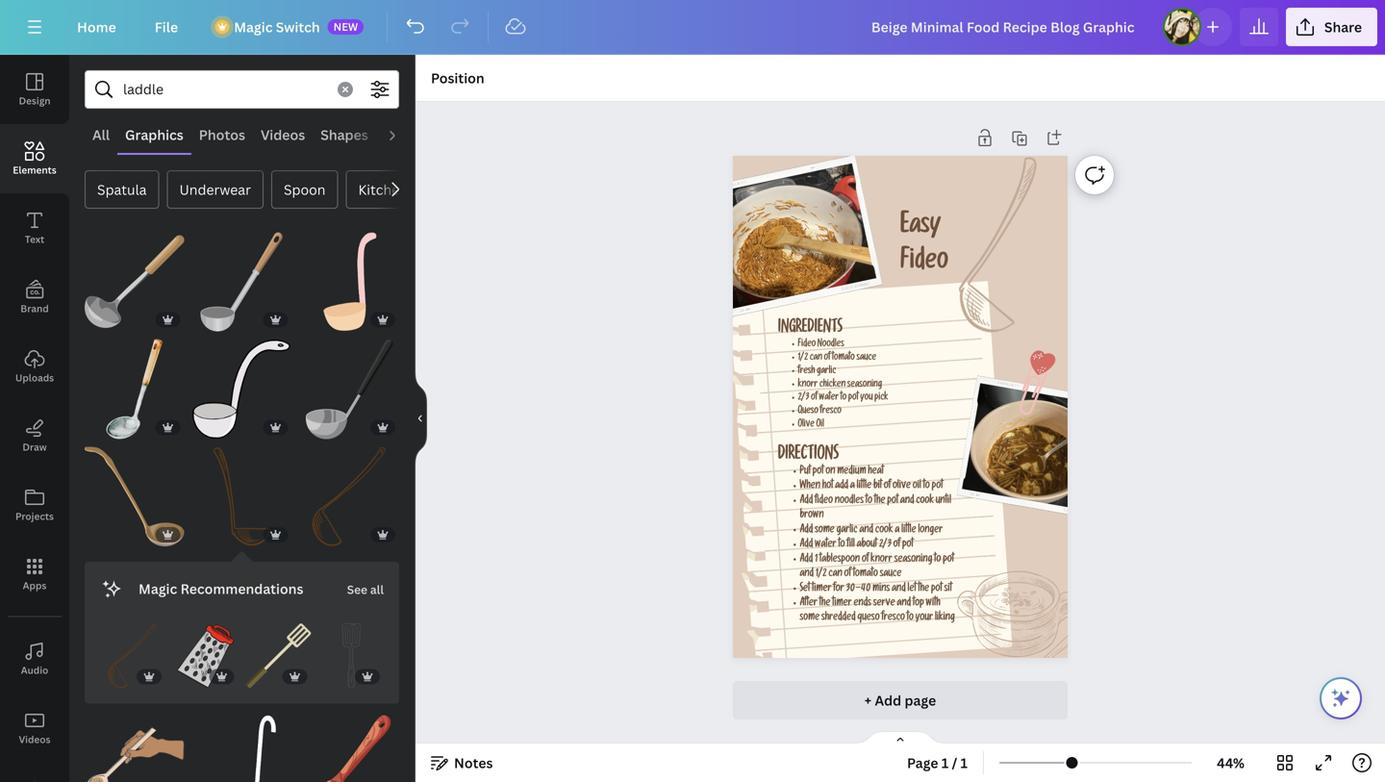 Task type: vqa. For each thing, say whether or not it's contained in the screenshot.
Move to folder's the folder
no



Task type: describe. For each thing, give the bounding box(es) containing it.
+ add page
[[865, 691, 937, 710]]

1 horizontal spatial little
[[902, 525, 917, 536]]

kitchen
[[358, 180, 408, 199]]

your
[[916, 613, 934, 624]]

noodles
[[835, 496, 864, 507]]

2/3 inside fideo noodles 1/2 can of tomato sauce fresh garlic knorr chicken seasoning 2/3 of water to pot you pick queso fresco olive oil
[[798, 394, 810, 404]]

can inside put pot on medium heat when hot add a little bit of olive oil to pot add fideo noodles to the pot and cook until brown add some garlic and cook a little longer add water to fill about 2/3 of pot add 1 tablespoon of knorr seasoning to pot and 1/2 can of tomato sauce set timer for 30-40 mins and let the pot sit after the timer ends serve and top with some shredded queso fresco to your liking
[[829, 569, 843, 580]]

0 vertical spatial audio
[[384, 126, 422, 144]]

and down the "olive"
[[901, 496, 915, 507]]

page
[[907, 754, 939, 772]]

draw button
[[0, 401, 69, 471]]

after
[[800, 599, 818, 610]]

tablespoon
[[820, 555, 860, 566]]

fill
[[847, 540, 855, 551]]

and left top
[[897, 599, 911, 610]]

of right about
[[894, 540, 901, 551]]

underwear
[[179, 180, 251, 199]]

queso
[[858, 613, 880, 624]]

about
[[857, 540, 878, 551]]

1/2 inside put pot on medium heat when hot add a little bit of olive oil to pot add fideo noodles to the pot and cook until brown add some garlic and cook a little longer add water to fill about 2/3 of pot add 1 tablespoon of knorr seasoning to pot and 1/2 can of tomato sauce set timer for 30-40 mins and let the pot sit after the timer ends serve and top with some shredded queso fresco to your liking
[[816, 569, 827, 580]]

and up set
[[800, 569, 814, 580]]

1 horizontal spatial timer
[[833, 599, 852, 610]]

1 horizontal spatial 1
[[942, 754, 949, 772]]

laddle with black handle, illustration, vector on a white background. image
[[300, 339, 399, 439]]

40
[[861, 584, 871, 595]]

audio inside side panel tab list
[[21, 664, 48, 677]]

spoon button
[[271, 170, 338, 209]]

and up about
[[860, 525, 874, 536]]

all
[[370, 582, 384, 598]]

to left fill
[[839, 540, 845, 551]]

noodles
[[818, 340, 845, 350]]

graphics button
[[117, 116, 191, 153]]

/
[[952, 754, 958, 772]]

draw
[[23, 441, 47, 454]]

elements
[[13, 164, 57, 177]]

Design title text field
[[856, 8, 1156, 46]]

oil
[[913, 481, 922, 492]]

0 vertical spatial some
[[815, 525, 835, 536]]

home link
[[62, 8, 132, 46]]

share
[[1325, 18, 1363, 36]]

spatula
[[97, 180, 147, 199]]

uploads button
[[0, 332, 69, 401]]

see all
[[347, 582, 384, 598]]

30-
[[846, 584, 861, 595]]

44% button
[[1200, 748, 1263, 779]]

knorr inside put pot on medium heat when hot add a little bit of olive oil to pot add fideo noodles to the pot and cook until brown add some garlic and cook a little longer add water to fill about 2/3 of pot add 1 tablespoon of knorr seasoning to pot and 1/2 can of tomato sauce set timer for 30-40 mins and let the pot sit after the timer ends serve and top with some shredded queso fresco to your liking
[[871, 555, 893, 566]]

uploads
[[15, 371, 54, 384]]

hot
[[823, 481, 834, 492]]

heat
[[868, 467, 884, 478]]

0 horizontal spatial little
[[857, 481, 872, 492]]

medium
[[838, 467, 867, 478]]

pot inside fideo noodles 1/2 can of tomato sauce fresh garlic knorr chicken seasoning 2/3 of water to pot you pick queso fresco olive oil
[[849, 394, 859, 404]]

pick
[[875, 394, 889, 404]]

simple spatula image
[[246, 624, 311, 689]]

wooden spoon design image
[[300, 716, 399, 782]]

shapes
[[321, 126, 368, 144]]

1 inside put pot on medium heat when hot add a little bit of olive oil to pot add fideo noodles to the pot and cook until brown add some garlic and cook a little longer add water to fill about 2/3 of pot add 1 tablespoon of knorr seasoning to pot and 1/2 can of tomato sauce set timer for 30-40 mins and let the pot sit after the timer ends serve and top with some shredded queso fresco to your liking
[[815, 555, 818, 566]]

of down about
[[862, 555, 869, 566]]

for
[[834, 584, 845, 595]]

design button
[[0, 55, 69, 124]]

put pot on medium heat when hot add a little bit of olive oil to pot add fideo noodles to the pot and cook until brown add some garlic and cook a little longer add water to fill about 2/3 of pot add 1 tablespoon of knorr seasoning to pot and 1/2 can of tomato sauce set timer for 30-40 mins and let the pot sit after the timer ends serve and top with some shredded queso fresco to your liking
[[800, 467, 955, 624]]

file button
[[139, 8, 194, 46]]

to right noodles
[[866, 496, 873, 507]]

shredded
[[822, 613, 856, 624]]

Search elements search field
[[123, 71, 326, 108]]

olive
[[893, 481, 911, 492]]

seasoning inside fideo noodles 1/2 can of tomato sauce fresh garlic knorr chicken seasoning 2/3 of water to pot you pick queso fresco olive oil
[[848, 380, 883, 390]]

all
[[92, 126, 110, 144]]

page
[[905, 691, 937, 710]]

fideo noodles 1/2 can of tomato sauce fresh garlic knorr chicken seasoning 2/3 of water to pot you pick queso fresco olive oil
[[798, 340, 889, 430]]

position
[[431, 69, 485, 87]]

culinary laddle, illustration, vector on a white background. image
[[192, 232, 292, 332]]

pot left the on
[[813, 467, 824, 478]]

0 vertical spatial videos button
[[253, 116, 313, 153]]

water inside fideo noodles 1/2 can of tomato sauce fresh garlic knorr chicken seasoning 2/3 of water to pot you pick queso fresco olive oil
[[819, 394, 839, 404]]

sauce inside put pot on medium heat when hot add a little bit of olive oil to pot add fideo noodles to the pot and cook until brown add some garlic and cook a little longer add water to fill about 2/3 of pot add 1 tablespoon of knorr seasoning to pot and 1/2 can of tomato sauce set timer for 30-40 mins and let the pot sit after the timer ends serve and top with some shredded queso fresco to your liking
[[880, 569, 902, 580]]

file
[[155, 18, 178, 36]]

fresco inside fideo noodles 1/2 can of tomato sauce fresh garlic knorr chicken seasoning 2/3 of water to pot you pick queso fresco olive oil
[[820, 407, 842, 417]]

1/2 inside fideo noodles 1/2 can of tomato sauce fresh garlic knorr chicken seasoning 2/3 of water to pot you pick queso fresco olive oil
[[798, 353, 808, 363]]

of down noodles
[[824, 353, 831, 363]]

text
[[25, 233, 44, 246]]

switch
[[276, 18, 320, 36]]

with
[[926, 599, 941, 610]]

kitchen utensils
[[358, 180, 462, 199]]

share button
[[1287, 8, 1378, 46]]

utensils
[[411, 180, 462, 199]]

+ add page button
[[733, 681, 1068, 720]]

kitchen utensils button
[[346, 170, 474, 209]]

add
[[836, 481, 849, 492]]

ingredients
[[778, 321, 843, 338]]

golden laddle, illustration, vector on a white background. image
[[85, 447, 184, 547]]

0 vertical spatial timer
[[812, 584, 832, 595]]

show pages image
[[855, 730, 947, 746]]

text button
[[0, 193, 69, 263]]

hide image
[[415, 372, 427, 465]]

photos
[[199, 126, 245, 144]]

1 vertical spatial some
[[800, 613, 820, 624]]

position button
[[423, 63, 492, 93]]

pot down the "olive"
[[888, 496, 899, 507]]

directions
[[778, 448, 839, 466]]

sauce inside fideo noodles 1/2 can of tomato sauce fresh garlic knorr chicken seasoning 2/3 of water to pot you pick queso fresco olive oil
[[857, 353, 877, 363]]

1 vertical spatial cook
[[876, 525, 894, 536]]

pot up "until"
[[932, 481, 943, 492]]

1 vertical spatial a
[[895, 525, 900, 536]]

can inside fideo noodles 1/2 can of tomato sauce fresh garlic knorr chicken seasoning 2/3 of water to pot you pick queso fresco olive oil
[[810, 353, 823, 363]]



Task type: locate. For each thing, give the bounding box(es) containing it.
apps
[[23, 579, 47, 592]]

0 vertical spatial 1/2
[[798, 353, 808, 363]]

some down the "brown"
[[815, 525, 835, 536]]

1/2 down tablespoon on the right
[[816, 569, 827, 580]]

0 vertical spatial sauce
[[857, 353, 877, 363]]

page 1 / 1
[[907, 754, 968, 772]]

notes button
[[423, 748, 501, 779]]

and left let
[[892, 584, 906, 595]]

0 vertical spatial garlic
[[817, 367, 836, 377]]

of right bit
[[884, 481, 891, 492]]

0 vertical spatial videos
[[261, 126, 305, 144]]

some
[[815, 525, 835, 536], [800, 613, 820, 624]]

watercolor laddle image
[[85, 339, 184, 439]]

seasoning inside put pot on medium heat when hot add a little bit of olive oil to pot add fideo noodles to the pot and cook until brown add some garlic and cook a little longer add water to fill about 2/3 of pot add 1 tablespoon of knorr seasoning to pot and 1/2 can of tomato sauce set timer for 30-40 mins and let the pot sit after the timer ends serve and top with some shredded queso fresco to your liking
[[895, 555, 933, 566]]

water inside put pot on medium heat when hot add a little bit of olive oil to pot add fideo noodles to the pot and cook until brown add some garlic and cook a little longer add water to fill about 2/3 of pot add 1 tablespoon of knorr seasoning to pot and 1/2 can of tomato sauce set timer for 30-40 mins and let the pot sit after the timer ends serve and top with some shredded queso fresco to your liking
[[815, 540, 837, 551]]

1 vertical spatial seasoning
[[895, 555, 933, 566]]

side panel tab list
[[0, 55, 69, 782]]

1 vertical spatial knorr
[[871, 555, 893, 566]]

audio button
[[376, 116, 430, 153], [0, 625, 69, 694]]

sit
[[945, 584, 953, 595]]

1 horizontal spatial audio
[[384, 126, 422, 144]]

1 vertical spatial 2/3
[[879, 540, 892, 551]]

pot left sit
[[932, 584, 943, 595]]

0 vertical spatial can
[[810, 353, 823, 363]]

0 vertical spatial fresco
[[820, 407, 842, 417]]

longer
[[918, 525, 943, 536]]

1 vertical spatial magic
[[139, 580, 177, 598]]

44%
[[1217, 754, 1245, 772]]

0 horizontal spatial sauce
[[857, 353, 877, 363]]

seasoning up you
[[848, 380, 883, 390]]

fresco
[[820, 407, 842, 417], [882, 613, 905, 624]]

laddle icon image
[[921, 153, 1105, 347], [192, 447, 292, 547], [300, 447, 399, 547], [100, 624, 165, 689]]

graphics
[[125, 126, 184, 144]]

olive
[[798, 420, 815, 430]]

0 horizontal spatial audio
[[21, 664, 48, 677]]

tomato inside fideo noodles 1/2 can of tomato sauce fresh garlic knorr chicken seasoning 2/3 of water to pot you pick queso fresco olive oil
[[832, 353, 855, 363]]

magic inside main menu bar
[[234, 18, 273, 36]]

water down chicken
[[819, 394, 839, 404]]

timer right set
[[812, 584, 832, 595]]

1 vertical spatial timer
[[833, 599, 852, 610]]

1
[[815, 555, 818, 566], [942, 754, 949, 772], [961, 754, 968, 772]]

1 horizontal spatial 2/3
[[879, 540, 892, 551]]

2 horizontal spatial the
[[919, 584, 930, 595]]

fresh
[[798, 367, 815, 377]]

fideo down ingredients
[[798, 340, 816, 350]]

sauce up you
[[857, 353, 877, 363]]

set
[[800, 584, 811, 595]]

fideo
[[815, 496, 833, 507]]

elements button
[[0, 124, 69, 193]]

to left 'your'
[[907, 613, 914, 624]]

magic recommendations
[[139, 580, 304, 598]]

of
[[824, 353, 831, 363], [811, 394, 818, 404], [884, 481, 891, 492], [894, 540, 901, 551], [862, 555, 869, 566], [845, 569, 852, 580]]

0 horizontal spatial seasoning
[[848, 380, 883, 390]]

top
[[913, 599, 925, 610]]

0 horizontal spatial a
[[851, 481, 855, 492]]

0 horizontal spatial timer
[[812, 584, 832, 595]]

magic up grater icon
[[139, 580, 177, 598]]

audio
[[384, 126, 422, 144], [21, 664, 48, 677]]

fresco up oil
[[820, 407, 842, 417]]

0 horizontal spatial 1/2
[[798, 353, 808, 363]]

knorr down fresh
[[798, 380, 818, 390]]

can up fresh
[[810, 353, 823, 363]]

brand button
[[0, 263, 69, 332]]

untitled media image
[[192, 339, 292, 439]]

tomato
[[832, 353, 855, 363], [853, 569, 878, 580]]

1 horizontal spatial fresco
[[882, 613, 905, 624]]

pot left you
[[849, 394, 859, 404]]

sauce up mins
[[880, 569, 902, 580]]

0 horizontal spatial videos
[[19, 733, 50, 746]]

2/3 right about
[[879, 540, 892, 551]]

0 vertical spatial knorr
[[798, 380, 818, 390]]

spatula icon image
[[319, 624, 384, 689]]

1 horizontal spatial can
[[829, 569, 843, 580]]

the
[[875, 496, 886, 507], [919, 584, 930, 595], [820, 599, 831, 610]]

little left longer at the bottom right of the page
[[902, 525, 917, 536]]

1 horizontal spatial sauce
[[880, 569, 902, 580]]

0 horizontal spatial fresco
[[820, 407, 842, 417]]

pot right about
[[903, 540, 914, 551]]

chicken
[[820, 380, 846, 390]]

1 vertical spatial garlic
[[837, 525, 858, 536]]

1 vertical spatial sauce
[[880, 569, 902, 580]]

the right after
[[820, 599, 831, 610]]

to
[[841, 394, 847, 404], [924, 481, 930, 492], [866, 496, 873, 507], [839, 540, 845, 551], [935, 555, 942, 566], [907, 613, 914, 624]]

0 vertical spatial magic
[[234, 18, 273, 36]]

timer
[[812, 584, 832, 595], [833, 599, 852, 610]]

0 vertical spatial seasoning
[[848, 380, 883, 390]]

a right the add
[[851, 481, 855, 492]]

main menu bar
[[0, 0, 1386, 55]]

serve
[[874, 599, 896, 610]]

1 vertical spatial 1/2
[[816, 569, 827, 580]]

2 horizontal spatial 1
[[961, 754, 968, 772]]

let
[[908, 584, 917, 595]]

0 horizontal spatial 2/3
[[798, 394, 810, 404]]

magic switch
[[234, 18, 320, 36]]

knorr inside fideo noodles 1/2 can of tomato sauce fresh garlic knorr chicken seasoning 2/3 of water to pot you pick queso fresco olive oil
[[798, 380, 818, 390]]

0 horizontal spatial cook
[[876, 525, 894, 536]]

1 left tablespoon on the right
[[815, 555, 818, 566]]

projects button
[[0, 471, 69, 540]]

1 vertical spatial tomato
[[853, 569, 878, 580]]

cook up about
[[876, 525, 894, 536]]

the right let
[[919, 584, 930, 595]]

magic for magic recommendations
[[139, 580, 177, 598]]

1/2 up fresh
[[798, 353, 808, 363]]

1 horizontal spatial fideo
[[901, 251, 949, 277]]

0 horizontal spatial the
[[820, 599, 831, 610]]

0 horizontal spatial audio button
[[0, 625, 69, 694]]

0 vertical spatial cook
[[916, 496, 934, 507]]

design
[[19, 94, 51, 107]]

1 left the /
[[942, 754, 949, 772]]

magic
[[234, 18, 273, 36], [139, 580, 177, 598]]

grater icon image
[[173, 624, 238, 689]]

+
[[865, 691, 872, 710]]

1 vertical spatial fideo
[[798, 340, 816, 350]]

canva assistant image
[[1330, 687, 1353, 710]]

put
[[800, 467, 811, 478]]

some down after
[[800, 613, 820, 624]]

little left bit
[[857, 481, 872, 492]]

audio button down apps
[[0, 625, 69, 694]]

1 vertical spatial audio
[[21, 664, 48, 677]]

1 horizontal spatial seasoning
[[895, 555, 933, 566]]

seasoning up let
[[895, 555, 933, 566]]

1 vertical spatial videos
[[19, 733, 50, 746]]

outlined filipino hand holding laddle image
[[85, 716, 184, 782]]

videos button
[[253, 116, 313, 153], [0, 694, 69, 763]]

see all button
[[345, 570, 386, 608]]

garlic
[[817, 367, 836, 377], [837, 525, 858, 536]]

2/3
[[798, 394, 810, 404], [879, 540, 892, 551]]

0 vertical spatial little
[[857, 481, 872, 492]]

water up tablespoon on the right
[[815, 540, 837, 551]]

ends
[[854, 599, 872, 610]]

0 horizontal spatial videos button
[[0, 694, 69, 763]]

fresco down serve
[[882, 613, 905, 624]]

pot up sit
[[943, 555, 955, 566]]

until
[[936, 496, 952, 507]]

tomato inside put pot on medium heat when hot add a little bit of olive oil to pot add fideo noodles to the pot and cook until brown add some garlic and cook a little longer add water to fill about 2/3 of pot add 1 tablespoon of knorr seasoning to pot and 1/2 can of tomato sauce set timer for 30-40 mins and let the pot sit after the timer ends serve and top with some shredded queso fresco to your liking
[[853, 569, 878, 580]]

knorr
[[798, 380, 818, 390], [871, 555, 893, 566]]

knorr down about
[[871, 555, 893, 566]]

to down chicken
[[841, 394, 847, 404]]

0 vertical spatial water
[[819, 394, 839, 404]]

a
[[851, 481, 855, 492], [895, 525, 900, 536]]

0 vertical spatial 2/3
[[798, 394, 810, 404]]

1 horizontal spatial knorr
[[871, 555, 893, 566]]

bit
[[874, 481, 882, 492]]

to inside fideo noodles 1/2 can of tomato sauce fresh garlic knorr chicken seasoning 2/3 of water to pot you pick queso fresco olive oil
[[841, 394, 847, 404]]

fresco inside put pot on medium heat when hot add a little bit of olive oil to pot add fideo noodles to the pot and cook until brown add some garlic and cook a little longer add water to fill about 2/3 of pot add 1 tablespoon of knorr seasoning to pot and 1/2 can of tomato sauce set timer for 30-40 mins and let the pot sit after the timer ends serve and top with some shredded queso fresco to your liking
[[882, 613, 905, 624]]

2/3 inside put pot on medium heat when hot add a little bit of olive oil to pot add fideo noodles to the pot and cook until brown add some garlic and cook a little longer add water to fill about 2/3 of pot add 1 tablespoon of knorr seasoning to pot and 1/2 can of tomato sauce set timer for 30-40 mins and let the pot sit after the timer ends serve and top with some shredded queso fresco to your liking
[[879, 540, 892, 551]]

0 vertical spatial audio button
[[376, 116, 430, 153]]

0 horizontal spatial 1
[[815, 555, 818, 566]]

and
[[901, 496, 915, 507], [860, 525, 874, 536], [800, 569, 814, 580], [892, 584, 906, 595], [897, 599, 911, 610]]

1 vertical spatial water
[[815, 540, 837, 551]]

garlic inside put pot on medium heat when hot add a little bit of olive oil to pot add fideo noodles to the pot and cook until brown add some garlic and cook a little longer add water to fill about 2/3 of pot add 1 tablespoon of knorr seasoning to pot and 1/2 can of tomato sauce set timer for 30-40 mins and let the pot sit after the timer ends serve and top with some shredded queso fresco to your liking
[[837, 525, 858, 536]]

garlic inside fideo noodles 1/2 can of tomato sauce fresh garlic knorr chicken seasoning 2/3 of water to pot you pick queso fresco olive oil
[[817, 367, 836, 377]]

when
[[800, 481, 821, 492]]

1 vertical spatial fresco
[[882, 613, 905, 624]]

0 horizontal spatial knorr
[[798, 380, 818, 390]]

0 vertical spatial tomato
[[832, 353, 855, 363]]

can up for
[[829, 569, 843, 580]]

see
[[347, 582, 368, 598]]

1 horizontal spatial cook
[[916, 496, 934, 507]]

of up 30- at right bottom
[[845, 569, 852, 580]]

timer down for
[[833, 599, 852, 610]]

1 horizontal spatial videos
[[261, 126, 305, 144]]

audio button up kitchen utensils button
[[376, 116, 430, 153]]

to down longer at the bottom right of the page
[[935, 555, 942, 566]]

oil
[[817, 420, 825, 430]]

queso
[[798, 407, 819, 417]]

all button
[[85, 116, 117, 153]]

2/3 up queso
[[798, 394, 810, 404]]

recommendations
[[181, 580, 304, 598]]

laddle image
[[300, 232, 399, 332]]

to right oil
[[924, 481, 930, 492]]

magic left switch
[[234, 18, 273, 36]]

1 vertical spatial audio button
[[0, 625, 69, 694]]

fideo down easy
[[901, 251, 949, 277]]

notes
[[454, 754, 493, 772]]

brown
[[800, 511, 824, 522]]

audio down apps
[[21, 664, 48, 677]]

1 horizontal spatial magic
[[234, 18, 273, 36]]

1 vertical spatial can
[[829, 569, 843, 580]]

the down bit
[[875, 496, 886, 507]]

audio up kitchen utensils button
[[384, 126, 422, 144]]

group
[[85, 220, 184, 332], [192, 220, 292, 332], [300, 220, 399, 332], [85, 328, 184, 439], [192, 328, 292, 439], [300, 328, 399, 439], [85, 435, 184, 547], [192, 435, 292, 547], [300, 435, 399, 547], [100, 612, 165, 689], [173, 612, 238, 689], [246, 612, 311, 689], [319, 612, 384, 689], [85, 704, 184, 782], [192, 704, 292, 782], [300, 704, 399, 782]]

1 vertical spatial videos button
[[0, 694, 69, 763]]

laddle with wooden handle, illustration, vector on a white background. image
[[85, 232, 184, 332]]

mins
[[873, 584, 890, 595]]

you
[[861, 394, 873, 404]]

a left longer at the bottom right of the page
[[895, 525, 900, 536]]

garlic up fill
[[837, 525, 858, 536]]

photos button
[[191, 116, 253, 153]]

projects
[[15, 510, 54, 523]]

garlic up chicken
[[817, 367, 836, 377]]

on
[[826, 467, 836, 478]]

1 vertical spatial little
[[902, 525, 917, 536]]

0 horizontal spatial fideo
[[798, 340, 816, 350]]

1 horizontal spatial the
[[875, 496, 886, 507]]

add
[[800, 496, 813, 507], [800, 525, 813, 536], [800, 540, 813, 551], [800, 555, 813, 566], [875, 691, 902, 710]]

new
[[334, 19, 358, 34]]

brand
[[20, 302, 49, 315]]

spoon
[[284, 180, 326, 199]]

0 vertical spatial a
[[851, 481, 855, 492]]

0 vertical spatial fideo
[[901, 251, 949, 277]]

tomato up 40
[[853, 569, 878, 580]]

1 horizontal spatial videos button
[[253, 116, 313, 153]]

home
[[77, 18, 116, 36]]

apps button
[[0, 540, 69, 609]]

1 vertical spatial the
[[919, 584, 930, 595]]

underwear button
[[167, 170, 264, 209]]

1 horizontal spatial 1/2
[[816, 569, 827, 580]]

add inside button
[[875, 691, 902, 710]]

videos inside side panel tab list
[[19, 733, 50, 746]]

spatula button
[[85, 170, 159, 209]]

seasoning
[[848, 380, 883, 390], [895, 555, 933, 566]]

shapes button
[[313, 116, 376, 153]]

magic for magic switch
[[234, 18, 273, 36]]

0 horizontal spatial can
[[810, 353, 823, 363]]

1 right the /
[[961, 754, 968, 772]]

tomato down noodles
[[832, 353, 855, 363]]

of up queso
[[811, 394, 818, 404]]

1 horizontal spatial audio button
[[376, 116, 430, 153]]

0 vertical spatial the
[[875, 496, 886, 507]]

liking
[[935, 613, 955, 624]]

cook down oil
[[916, 496, 934, 507]]

0 horizontal spatial magic
[[139, 580, 177, 598]]

fideo inside fideo noodles 1/2 can of tomato sauce fresh garlic knorr chicken seasoning 2/3 of water to pot you pick queso fresco olive oil
[[798, 340, 816, 350]]

1 horizontal spatial a
[[895, 525, 900, 536]]

2 vertical spatial the
[[820, 599, 831, 610]]



